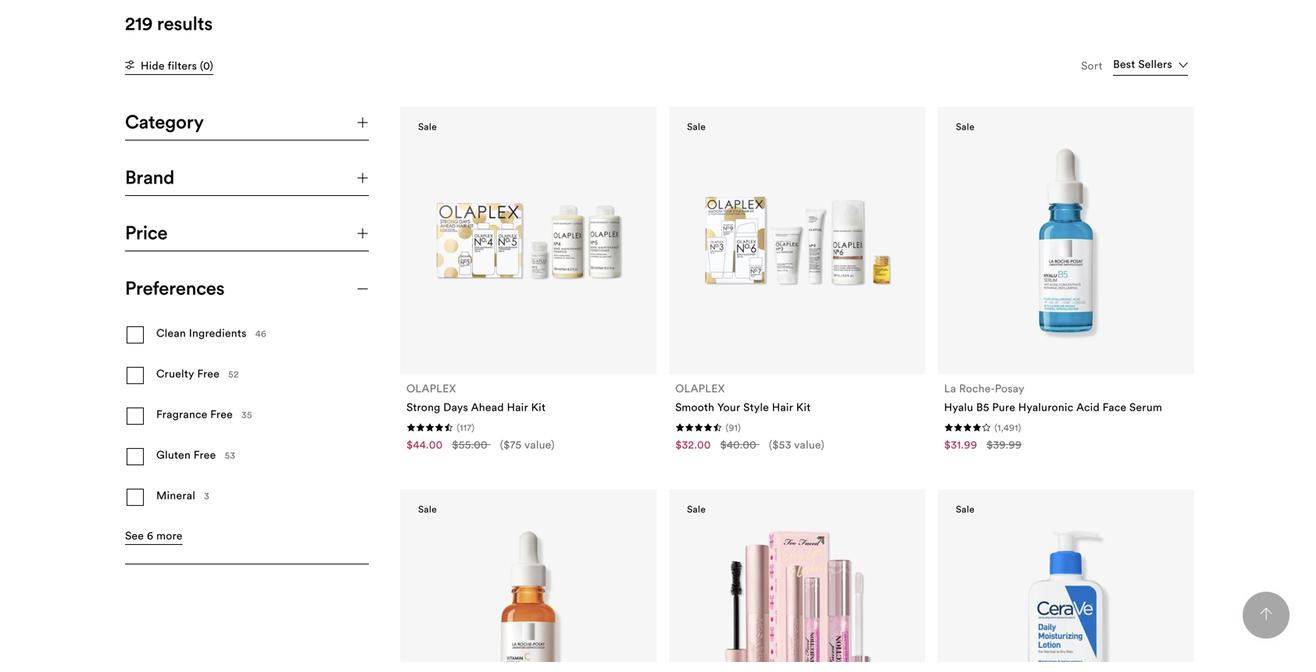 Task type: locate. For each thing, give the bounding box(es) containing it.
) up $55.00 on the left
[[472, 422, 475, 434]]

2 horizontal spatial sale link
[[938, 490, 1195, 663]]

kit inside the olaplex smooth your style hair kit
[[796, 401, 811, 415]]

0 horizontal spatial )
[[472, 422, 475, 434]]

hide filters (0)
[[141, 59, 213, 73]]

($53 value)
[[769, 438, 825, 452]]

0 horizontal spatial sale link
[[400, 490, 657, 663]]

1 horizontal spatial hair
[[772, 401, 794, 415]]

free for gluten free
[[194, 448, 216, 462]]

1 value) from the left
[[525, 438, 555, 452]]

strong
[[407, 401, 441, 415]]

value) right ($75
[[525, 438, 555, 452]]

0 horizontal spatial hair
[[507, 401, 528, 415]]

None checkbox
[[125, 366, 369, 386], [125, 407, 369, 427], [125, 488, 369, 508], [125, 366, 369, 386], [125, 407, 369, 427], [125, 488, 369, 508]]

see  6  more button
[[125, 529, 183, 546]]

$55.00
[[452, 438, 488, 452]]

clean
[[156, 326, 186, 340]]

1 olaplex from the left
[[407, 382, 456, 396]]

2 sale link from the left
[[669, 490, 926, 663]]

1 ( from the left
[[457, 422, 460, 434]]

52
[[228, 369, 239, 380]]

1 hair from the left
[[507, 401, 528, 415]]

0 vertical spatial free
[[197, 367, 220, 381]]

hyaluronic
[[1019, 401, 1074, 415]]

0 horizontal spatial value)
[[525, 438, 555, 452]]

more
[[156, 529, 183, 543]]

preferences
[[125, 276, 225, 300]]

( up $44.00 $55.00
[[457, 422, 460, 434]]

kit for strong days ahead hair kit
[[531, 401, 546, 415]]

( 1,491 )
[[995, 422, 1022, 434]]

olaplex strong days ahead hair kit
[[407, 382, 546, 415]]

withicon image
[[125, 60, 134, 70]]

value) for ($53 value)
[[794, 438, 825, 452]]

1 sale link from the left
[[400, 490, 657, 663]]

fragrance free
[[156, 408, 233, 422]]

sale
[[418, 121, 437, 133], [687, 121, 706, 133], [956, 121, 975, 133], [418, 504, 437, 516], [687, 504, 706, 516], [956, 504, 975, 516]]

2 vertical spatial free
[[194, 448, 216, 462]]

sale for olaplex smooth your style hair kit "image"
[[687, 121, 706, 133]]

olaplex up the strong
[[407, 382, 456, 396]]

hair inside olaplex strong days ahead hair kit
[[507, 401, 528, 415]]

1 horizontal spatial (
[[726, 422, 729, 434]]

cruelty free
[[156, 367, 220, 381]]

2 ( from the left
[[726, 422, 729, 434]]

sale for olaplex strong days ahead hair kit image
[[418, 121, 437, 133]]

ahead
[[471, 401, 504, 415]]

2 hair from the left
[[772, 401, 794, 415]]

2 olaplex from the left
[[675, 382, 725, 396]]

) for $55.00
[[472, 422, 475, 434]]

$44.00
[[407, 438, 443, 452]]

1 horizontal spatial olaplex
[[675, 382, 725, 396]]

0 horizontal spatial kit
[[531, 401, 546, 415]]

olaplex up smooth at right bottom
[[675, 382, 725, 396]]

hair
[[507, 401, 528, 415], [772, 401, 794, 415]]

sellers
[[1139, 57, 1173, 71]]

best sellers
[[1113, 57, 1173, 71]]

2 horizontal spatial (
[[995, 422, 998, 434]]

)
[[472, 422, 475, 434], [738, 422, 741, 434], [1019, 422, 1022, 434]]

sale link
[[400, 490, 657, 663], [669, 490, 926, 663], [938, 490, 1195, 663]]

olaplex inside olaplex strong days ahead hair kit
[[407, 382, 456, 396]]

2 horizontal spatial )
[[1019, 422, 1022, 434]]

hair for ahead
[[507, 401, 528, 415]]

brand
[[125, 165, 174, 189]]

( for $40.00
[[726, 422, 729, 434]]

pure
[[993, 401, 1016, 415]]

posay
[[995, 382, 1025, 396]]

filters
[[168, 59, 197, 73]]

value)
[[525, 438, 555, 452], [794, 438, 825, 452]]

1 kit from the left
[[531, 401, 546, 415]]

(
[[457, 422, 460, 434], [726, 422, 729, 434], [995, 422, 998, 434]]

hair inside the olaplex smooth your style hair kit
[[772, 401, 794, 415]]

$39.99
[[987, 438, 1022, 452]]

hair right the ahead in the bottom left of the page
[[507, 401, 528, 415]]

1 horizontal spatial )
[[738, 422, 741, 434]]

( for $55.00
[[457, 422, 460, 434]]

olaplex
[[407, 382, 456, 396], [675, 382, 725, 396]]

) up $39.99
[[1019, 422, 1022, 434]]

category
[[125, 110, 204, 134]]

2 ) from the left
[[738, 422, 741, 434]]

see  6  more
[[125, 529, 183, 543]]

0 horizontal spatial (
[[457, 422, 460, 434]]

cruelty
[[156, 367, 194, 381]]

smooth
[[675, 401, 715, 415]]

) up the $40.00 on the bottom of the page
[[738, 422, 741, 434]]

None checkbox
[[125, 325, 369, 346], [125, 447, 369, 468], [125, 325, 369, 346], [125, 447, 369, 468]]

kit for smooth your style hair kit
[[796, 401, 811, 415]]

3
[[204, 490, 209, 502]]

kit up ($53 value)
[[796, 401, 811, 415]]

free left 53
[[194, 448, 216, 462]]

( up $39.99
[[995, 422, 998, 434]]

see
[[125, 529, 144, 543]]

1 ) from the left
[[472, 422, 475, 434]]

1 vertical spatial free
[[210, 408, 233, 422]]

days
[[444, 401, 468, 415]]

hair right style
[[772, 401, 794, 415]]

46
[[255, 328, 267, 340]]

your
[[718, 401, 741, 415]]

( up $32.00 $40.00
[[726, 422, 729, 434]]

la roche-posay hyalu b5 pure hyaluronic acid face serum
[[944, 382, 1163, 415]]

3 ) from the left
[[1019, 422, 1022, 434]]

free for fragrance free
[[210, 408, 233, 422]]

la roche-posay 10% pure vitamin c anti-aging face serum image
[[426, 521, 631, 663]]

price
[[125, 221, 167, 245]]

free left 35
[[210, 408, 233, 422]]

olaplex inside the olaplex smooth your style hair kit
[[675, 382, 725, 396]]

2 kit from the left
[[796, 401, 811, 415]]

free left 52
[[197, 367, 220, 381]]

0 horizontal spatial olaplex
[[407, 382, 456, 396]]

value) right the ($53
[[794, 438, 825, 452]]

1 horizontal spatial value)
[[794, 438, 825, 452]]

olaplex smooth your style hair kit
[[675, 382, 811, 415]]

free
[[197, 367, 220, 381], [210, 408, 233, 422], [194, 448, 216, 462]]

kit inside olaplex strong days ahead hair kit
[[531, 401, 546, 415]]

1 horizontal spatial kit
[[796, 401, 811, 415]]

acid
[[1077, 401, 1100, 415]]

la roche-posay hyalu b5 pure hyaluronic acid face serum image
[[964, 138, 1169, 344]]

kit up '($75 value)'
[[531, 401, 546, 415]]

Sort field
[[1113, 56, 1188, 76]]

( 91 )
[[726, 422, 741, 434]]

kit
[[531, 401, 546, 415], [796, 401, 811, 415]]

sort
[[1081, 59, 1103, 73]]

) for $40.00
[[738, 422, 741, 434]]

gluten
[[156, 448, 191, 462]]

2 value) from the left
[[794, 438, 825, 452]]

1 horizontal spatial sale link
[[669, 490, 926, 663]]



Task type: vqa. For each thing, say whether or not it's contained in the screenshot.
2nd OLAPLEX from right
yes



Task type: describe. For each thing, give the bounding box(es) containing it.
sale for la roche-posay hyalu b5 pure hyaluronic acid face serum image
[[956, 121, 975, 133]]

91
[[729, 422, 738, 434]]

value) for ($75 value)
[[525, 438, 555, 452]]

$40.00
[[720, 438, 757, 452]]

$32.00
[[675, 438, 711, 452]]

219
[[125, 11, 153, 35]]

($75
[[500, 438, 522, 452]]

35
[[241, 409, 252, 421]]

results
[[157, 11, 213, 35]]

face
[[1103, 401, 1127, 415]]

($75 value)
[[500, 438, 555, 452]]

olaplex for strong
[[407, 382, 456, 396]]

best
[[1113, 57, 1136, 71]]

gluten free
[[156, 448, 216, 462]]

$44.00 $55.00
[[407, 438, 491, 452]]

olaplex smooth your style hair kit image
[[695, 138, 900, 344]]

1,491
[[998, 422, 1019, 434]]

(0)
[[200, 59, 213, 73]]

mineral
[[156, 489, 195, 503]]

$31.99
[[944, 438, 978, 452]]

sale for cerave daily moisturizing body and face lotion for balanced to dry skin image
[[956, 504, 975, 516]]

hide
[[141, 59, 165, 73]]

117
[[460, 422, 472, 434]]

too faced sexy lips & lashes mascara and lip plumper set image
[[695, 521, 900, 663]]

53
[[225, 450, 235, 462]]

roche-
[[959, 382, 995, 396]]

ingredients
[[189, 326, 247, 340]]

219 results
[[125, 11, 213, 35]]

serum
[[1130, 401, 1163, 415]]

( 117 )
[[457, 422, 475, 434]]

style
[[744, 401, 769, 415]]

sale for 'la roche-posay 10% pure vitamin c anti-aging face serum' image
[[418, 504, 437, 516]]

3 ( from the left
[[995, 422, 998, 434]]

hide filters (0) button
[[125, 58, 213, 75]]

sale for too faced sexy lips & lashes mascara and lip plumper set image
[[687, 504, 706, 516]]

$31.99 $39.99
[[944, 438, 1022, 452]]

clean ingredients
[[156, 326, 247, 340]]

free for cruelty free
[[197, 367, 220, 381]]

la
[[944, 382, 957, 396]]

olaplex for smooth
[[675, 382, 725, 396]]

olaplex strong days ahead hair kit image
[[426, 138, 631, 344]]

back to top image
[[1260, 609, 1273, 621]]

$32.00 $40.00
[[675, 438, 760, 452]]

6
[[147, 529, 153, 543]]

cerave daily moisturizing body and face lotion for balanced to dry skin image
[[964, 521, 1169, 663]]

($53
[[769, 438, 792, 452]]

fragrance
[[156, 408, 208, 422]]

hyalu
[[944, 401, 974, 415]]

b5
[[977, 401, 990, 415]]

3 sale link from the left
[[938, 490, 1195, 663]]

hair for style
[[772, 401, 794, 415]]



